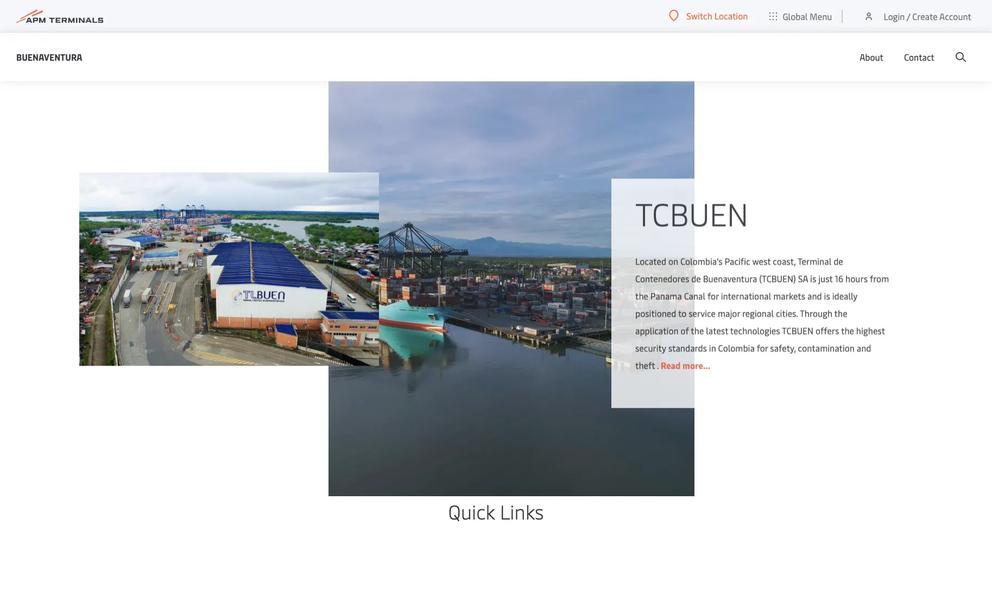 Task type: locate. For each thing, give the bounding box(es) containing it.
the right of
[[691, 324, 704, 336]]

safety,
[[770, 341, 796, 353]]

contact
[[904, 51, 935, 63]]

for right canal
[[708, 289, 719, 301]]

is right sa
[[810, 271, 816, 283]]

application
[[635, 324, 679, 336]]

and up 'through'
[[808, 289, 822, 301]]

contenedores
[[635, 271, 689, 283]]

1 horizontal spatial de
[[834, 254, 843, 266]]

buona ventura secondary image
[[78, 171, 379, 365]]

colombia
[[718, 341, 755, 353]]

security
[[635, 341, 666, 353]]

colombia's
[[681, 254, 723, 266]]

location
[[715, 10, 748, 22]]

buenaventura
[[16, 51, 82, 63], [703, 271, 757, 283]]

0 vertical spatial de
[[834, 254, 843, 266]]

menu
[[810, 10, 832, 22]]

the down "ideally"
[[835, 306, 848, 318]]

0 vertical spatial buenaventura
[[16, 51, 82, 63]]

1 vertical spatial buenaventura
[[703, 271, 757, 283]]

read
[[661, 358, 681, 370]]

regional
[[742, 306, 774, 318]]

1 horizontal spatial for
[[757, 341, 768, 353]]

cities.
[[776, 306, 798, 318]]

west
[[752, 254, 771, 266]]

de
[[834, 254, 843, 266], [691, 271, 701, 283]]

offers
[[816, 324, 839, 336]]

switch
[[687, 10, 712, 22]]

tcbuen
[[635, 191, 749, 233], [782, 324, 814, 336]]

1 vertical spatial for
[[757, 341, 768, 353]]

and down the highest
[[857, 341, 871, 353]]

quick links
[[448, 499, 544, 525]]

0 horizontal spatial and
[[808, 289, 822, 301]]

for
[[708, 289, 719, 301], [757, 341, 768, 353]]

terminal
[[798, 254, 832, 266]]

read more... link
[[661, 358, 711, 370]]

0 horizontal spatial for
[[708, 289, 719, 301]]

in
[[709, 341, 716, 353]]

1 horizontal spatial tcbuen
[[782, 324, 814, 336]]

1 vertical spatial is
[[824, 289, 830, 301]]

buenaventura link
[[16, 50, 82, 64]]

0 vertical spatial for
[[708, 289, 719, 301]]

of
[[681, 324, 689, 336]]

1 horizontal spatial and
[[857, 341, 871, 353]]

tcbuen down cities.
[[782, 324, 814, 336]]

on
[[669, 254, 678, 266]]

coast,
[[773, 254, 796, 266]]

hours
[[846, 271, 868, 283]]

1 horizontal spatial buenaventura
[[703, 271, 757, 283]]

international
[[721, 289, 771, 301]]

tcbuen up colombia's at the top of page
[[635, 191, 749, 233]]

sa
[[798, 271, 808, 283]]

16
[[835, 271, 844, 283]]

de up 16
[[834, 254, 843, 266]]

to
[[678, 306, 687, 318]]

0 horizontal spatial tcbuen
[[635, 191, 749, 233]]

the
[[635, 289, 649, 301], [835, 306, 848, 318], [691, 324, 704, 336], [841, 324, 854, 336]]

login
[[884, 10, 905, 22]]

0 vertical spatial and
[[808, 289, 822, 301]]

global menu button
[[759, 0, 843, 32]]

1 vertical spatial de
[[691, 271, 701, 283]]

1 vertical spatial tcbuen
[[782, 324, 814, 336]]

technologies
[[730, 324, 780, 336]]

0 horizontal spatial is
[[810, 271, 816, 283]]

is
[[810, 271, 816, 283], [824, 289, 830, 301]]

for down technologies
[[757, 341, 768, 353]]

read more...
[[661, 358, 711, 370]]

and
[[808, 289, 822, 301], [857, 341, 871, 353]]

de up canal
[[691, 271, 701, 283]]

located
[[635, 254, 667, 266]]

is down just
[[824, 289, 830, 301]]

just
[[819, 271, 833, 283]]

the right the offers
[[841, 324, 854, 336]]



Task type: describe. For each thing, give the bounding box(es) containing it.
pacific
[[725, 254, 750, 266]]

0 vertical spatial is
[[810, 271, 816, 283]]

positioned
[[635, 306, 676, 318]]

buenaventura inside located on colombia's pacific west coast, terminal de contenedores de buenaventura (tcbuen) sa is just 16 hours from the panama canal for international markets and is ideally positioned to service major regional cities. through the application of the latest technologies tcbuen offers the highest security standards in colombia for safety, contamination and theft .
[[703, 271, 757, 283]]

highest
[[856, 324, 885, 336]]

more...
[[683, 358, 711, 370]]

0 horizontal spatial buenaventura
[[16, 51, 82, 63]]

standards
[[668, 341, 707, 353]]

login / create account link
[[864, 0, 972, 32]]

about
[[860, 51, 884, 63]]

from
[[870, 271, 889, 283]]

canal
[[684, 289, 706, 301]]

create
[[913, 10, 938, 22]]

ideally
[[832, 289, 858, 301]]

global
[[783, 10, 808, 22]]

contamination
[[798, 341, 855, 353]]

0 horizontal spatial de
[[691, 271, 701, 283]]

service
[[689, 306, 716, 318]]

theft
[[635, 358, 655, 370]]

switch location
[[687, 10, 748, 22]]

(tcbuen)
[[759, 271, 796, 283]]

login / create account
[[884, 10, 972, 22]]

latest
[[706, 324, 729, 336]]

.
[[657, 358, 659, 370]]

about button
[[860, 33, 884, 81]]

account
[[940, 10, 972, 22]]

0 vertical spatial tcbuen
[[635, 191, 749, 233]]

links
[[500, 499, 544, 525]]

markets
[[774, 289, 806, 301]]

switch location button
[[669, 10, 748, 22]]

1 vertical spatial and
[[857, 341, 871, 353]]

panama
[[651, 289, 682, 301]]

tcbuen inside located on colombia's pacific west coast, terminal de contenedores de buenaventura (tcbuen) sa is just 16 hours from the panama canal for international markets and is ideally positioned to service major regional cities. through the application of the latest technologies tcbuen offers the highest security standards in colombia for safety, contamination and theft .
[[782, 324, 814, 336]]

through
[[800, 306, 833, 318]]

tcbuen 1600 image
[[323, 73, 701, 504]]

the up 'positioned'
[[635, 289, 649, 301]]

/
[[907, 10, 911, 22]]

1 horizontal spatial is
[[824, 289, 830, 301]]

global menu
[[783, 10, 832, 22]]

quick
[[448, 499, 495, 525]]

contact button
[[904, 33, 935, 81]]

located on colombia's pacific west coast, terminal de contenedores de buenaventura (tcbuen) sa is just 16 hours from the panama canal for international markets and is ideally positioned to service major regional cities. through the application of the latest technologies tcbuen offers the highest security standards in colombia for safety, contamination and theft .
[[635, 254, 889, 370]]

major
[[718, 306, 740, 318]]



Task type: vqa. For each thing, say whether or not it's contained in the screenshot.
safety,
yes



